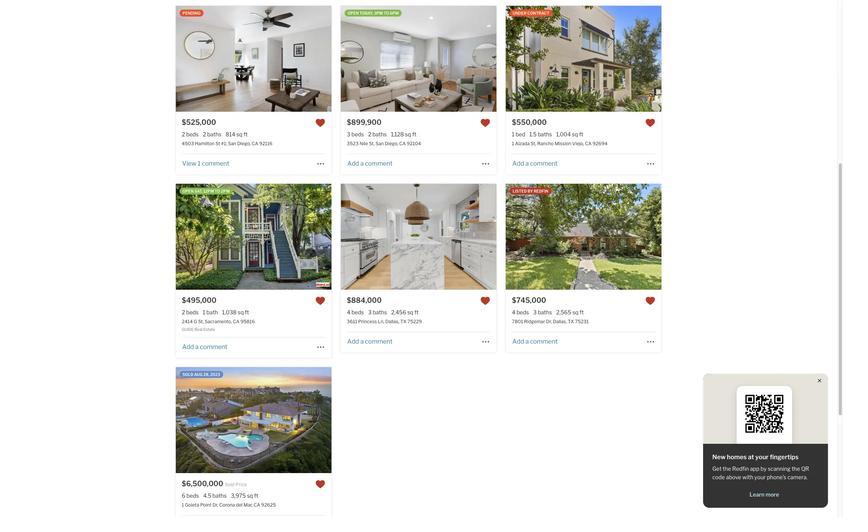 Task type: describe. For each thing, give the bounding box(es) containing it.
view
[[182, 160, 196, 167]]

comment for $550,000
[[530, 160, 558, 167]]

rancho
[[538, 141, 554, 147]]

under
[[513, 11, 527, 15]]

ca left 92116
[[252, 141, 258, 147]]

1 photo of 3611 princess ln, dallas, tx 75229 image from the left
[[185, 184, 341, 290]]

add for $884,000
[[347, 338, 359, 345]]

4.5
[[203, 493, 211, 499]]

#1,
[[221, 141, 227, 147]]

3 for $745,000
[[534, 309, 537, 316]]

add for $550,000
[[513, 160, 524, 167]]

3 baths for $884,000
[[368, 309, 387, 316]]

92625
[[261, 503, 276, 508]]

learn
[[750, 492, 765, 498]]

camera.
[[788, 474, 808, 481]]

2 up 4503
[[182, 131, 185, 138]]

12pm
[[203, 189, 214, 194]]

metrolist services, inc (sacramento) image
[[316, 283, 330, 287]]

a for $884,000
[[360, 338, 364, 345]]

1 bath
[[203, 309, 218, 316]]

3 photo of 4503 hamilton st #1, san diego, ca 92116 image from the left
[[332, 6, 487, 112]]

2,456 sq ft
[[391, 309, 419, 316]]

add for $745,000
[[513, 338, 524, 345]]

mission
[[555, 141, 572, 147]]

1,004 sq ft
[[557, 131, 584, 138]]

add down guide
[[182, 343, 194, 351]]

4503
[[182, 141, 194, 147]]

2 photo of 2414 g st, sacramento, ca 95816 image from the left
[[176, 184, 332, 290]]

guide
[[182, 328, 194, 332]]

ridgemar
[[524, 319, 545, 325]]

sold price
[[225, 482, 247, 488]]

1 vertical spatial dr,
[[213, 503, 218, 508]]

1 right view
[[198, 160, 201, 167]]

add a comment button for $745,000
[[512, 338, 558, 345]]

1 photo of 2414 g st, sacramento, ca 95816 image from the left
[[20, 184, 176, 290]]

ca inside '2414 g st, sacramento, ca 95816 guide real estate'
[[233, 319, 240, 325]]

redfin
[[733, 466, 749, 472]]

alzada
[[515, 141, 530, 147]]

4.5 baths
[[203, 493, 227, 499]]

2 photo of 4503 hamilton st #1, san diego, ca 92116 image from the left
[[176, 6, 332, 112]]

1 photo of 1 alzada st, rancho mission viejo, ca 92694 image from the left
[[350, 6, 506, 112]]

ft for $899,900
[[412, 131, 417, 138]]

fingertips
[[770, 454, 799, 461]]

comment down estate
[[200, 343, 227, 351]]

bath
[[207, 309, 218, 316]]

qr
[[802, 466, 809, 472]]

1 photo of 7801 ridgemar dr, dallas, tx 75231 image from the left
[[350, 184, 506, 290]]

beds for $745,000
[[517, 309, 529, 316]]

add a comment button for $550,000
[[512, 160, 558, 167]]

4 beds for $745,000
[[512, 309, 529, 316]]

add a comment button down estate
[[182, 343, 228, 351]]

favorite button checkbox for $884,000
[[481, 296, 491, 306]]

st, for $899,900
[[369, 141, 375, 147]]

7801 ridgemar dr, dallas, tx 75231
[[512, 319, 589, 325]]

favorite button checkbox for $899,900
[[481, 118, 491, 128]]

learn more
[[750, 492, 779, 498]]

sq for $745,000
[[573, 309, 579, 316]]

price
[[236, 482, 247, 488]]

baths for $525,000
[[207, 131, 221, 138]]

ca right viejo,
[[585, 141, 592, 147]]

baths for $899,900
[[373, 131, 387, 138]]

open for $899,900
[[348, 11, 359, 15]]

$884,000
[[347, 297, 382, 305]]

1 for goleta
[[182, 503, 184, 508]]

view 1 comment
[[182, 160, 229, 167]]

6
[[182, 493, 185, 499]]

open today, 3pm to 6pm
[[348, 11, 399, 15]]

1 photo of 4503 hamilton st #1, san diego, ca 92116 image from the left
[[20, 6, 176, 112]]

3 photo of 3523 nile st, san diego, ca 92104 image from the left
[[497, 6, 653, 112]]

2 baths for $899,900
[[368, 131, 387, 138]]

real
[[195, 328, 203, 332]]

sq for $495,000
[[238, 309, 244, 316]]

open for $495,000
[[183, 189, 194, 194]]

sq for $899,900
[[405, 131, 411, 138]]

comment for $884,000
[[365, 338, 393, 345]]

3 beds
[[347, 131, 364, 138]]

favorite button checkbox for $745,000
[[646, 296, 656, 306]]

2,456
[[391, 309, 406, 316]]

$6,500,000
[[182, 480, 223, 488]]

2,565 sq ft
[[557, 309, 584, 316]]

1 for alzada
[[512, 141, 514, 147]]

3pm
[[374, 11, 383, 15]]

1,128
[[391, 131, 404, 138]]

92694
[[593, 141, 608, 147]]

st, for $550,000
[[531, 141, 537, 147]]

2414 g st, sacramento, ca 95816 guide real estate
[[182, 319, 255, 332]]

favorite button image for $550,000
[[646, 118, 656, 128]]

redfin
[[534, 189, 549, 194]]

add a comment button for $884,000
[[347, 338, 393, 345]]

1,128 sq ft
[[391, 131, 417, 138]]

$495,000
[[182, 297, 217, 305]]

tx for $745,000
[[568, 319, 574, 325]]

at
[[748, 454, 754, 461]]

1 for bed
[[512, 131, 515, 138]]

by
[[528, 189, 533, 194]]

code
[[713, 474, 725, 481]]

95816
[[241, 319, 255, 325]]

814
[[226, 131, 235, 138]]

add a comment for $745,000
[[513, 338, 558, 345]]

1.5 baths
[[530, 131, 552, 138]]

dallas, for $884,000
[[386, 319, 400, 325]]

contract
[[528, 11, 550, 15]]

add for $899,900
[[347, 160, 359, 167]]

princess
[[358, 319, 377, 325]]

a for $550,000
[[526, 160, 529, 167]]

estate
[[203, 328, 215, 332]]

ft for $495,000
[[245, 309, 249, 316]]

beds for $884,000
[[352, 309, 364, 316]]

2 photo of 3523 nile st, san diego, ca 92104 image from the left
[[341, 6, 497, 112]]

75229
[[408, 319, 422, 325]]

by
[[761, 466, 767, 472]]

favorite button image for $495,000
[[315, 296, 325, 306]]

6 beds
[[182, 493, 199, 499]]

1,038
[[222, 309, 237, 316]]

new
[[713, 454, 726, 461]]

2pm
[[221, 189, 230, 194]]

favorite button checkbox for $495,000
[[315, 296, 325, 306]]

favorite button checkbox for $6,500,000
[[315, 480, 325, 490]]

3611
[[347, 319, 357, 325]]

sat,
[[195, 189, 203, 194]]

2 photo of 3611 princess ln, dallas, tx 75229 image from the left
[[341, 184, 497, 290]]

1 diego, from the left
[[237, 141, 251, 147]]

a for $745,000
[[526, 338, 529, 345]]

bed
[[516, 131, 526, 138]]

2 beds for $495,000
[[182, 309, 199, 316]]

2 photo of 7801 ridgemar dr, dallas, tx 75231 image from the left
[[506, 184, 662, 290]]

sold
[[225, 482, 235, 488]]

3611 princess ln, dallas, tx 75229
[[347, 319, 422, 325]]

ft right 3,975
[[254, 493, 258, 499]]

1 horizontal spatial dr,
[[546, 319, 552, 325]]

pending
[[183, 11, 201, 15]]

ft for $525,000
[[244, 131, 248, 138]]

3523
[[347, 141, 359, 147]]

add a comment for $884,000
[[347, 338, 393, 345]]

sold
[[183, 373, 193, 377]]

sacramento,
[[205, 319, 232, 325]]

3523 nile st, san diego, ca 92104
[[347, 141, 421, 147]]

ca right mar,
[[254, 503, 260, 508]]

listed by redfin
[[513, 189, 549, 194]]

favorite button image for $525,000
[[315, 118, 325, 128]]

favorite button image for $6,500,000
[[315, 480, 325, 490]]

scanning
[[768, 466, 791, 472]]

28,
[[203, 373, 209, 377]]

del
[[236, 503, 243, 508]]

7801
[[512, 319, 523, 325]]

75231
[[575, 319, 589, 325]]

0 horizontal spatial 3
[[347, 131, 351, 138]]

open sat, 12pm to 2pm
[[183, 189, 230, 194]]



Task type: vqa. For each thing, say whether or not it's contained in the screenshot.


Task type: locate. For each thing, give the bounding box(es) containing it.
0 horizontal spatial the
[[723, 466, 731, 472]]

ca
[[252, 141, 258, 147], [399, 141, 406, 147], [585, 141, 592, 147], [233, 319, 240, 325], [254, 503, 260, 508]]

tx down 2,456 sq ft
[[401, 319, 407, 325]]

a down princess at the bottom left of page
[[360, 338, 364, 345]]

comment for $745,000
[[530, 338, 558, 345]]

1 for bath
[[203, 309, 205, 316]]

photo of 7801 ridgemar dr, dallas, tx 75231 image
[[350, 184, 506, 290], [506, 184, 662, 290], [662, 184, 818, 290]]

3
[[347, 131, 351, 138], [368, 309, 372, 316], [534, 309, 537, 316]]

2 diego, from the left
[[385, 141, 398, 147]]

add a comment down rancho
[[513, 160, 558, 167]]

dr,
[[546, 319, 552, 325], [213, 503, 218, 508]]

2 tx from the left
[[568, 319, 574, 325]]

your inside get the redfin app by scanning the qr code above with your phone's camera.
[[755, 474, 766, 481]]

1 photo of 3523 nile st, san diego, ca 92104 image from the left
[[185, 6, 341, 112]]

1 vertical spatial your
[[755, 474, 766, 481]]

2 favorite button image from the left
[[481, 118, 491, 128]]

1 tx from the left
[[401, 319, 407, 325]]

under contract
[[513, 11, 550, 15]]

0 horizontal spatial dr,
[[213, 503, 218, 508]]

2 horizontal spatial favorite button image
[[646, 118, 656, 128]]

baths
[[207, 131, 221, 138], [373, 131, 387, 138], [538, 131, 552, 138], [373, 309, 387, 316], [538, 309, 552, 316], [213, 493, 227, 499]]

ft for $884,000
[[415, 309, 419, 316]]

comment down st
[[202, 160, 229, 167]]

2 horizontal spatial st,
[[531, 141, 537, 147]]

add a comment button down nile
[[347, 160, 393, 167]]

baths up ln,
[[373, 309, 387, 316]]

1 4 from the left
[[347, 309, 351, 316]]

1
[[512, 131, 515, 138], [512, 141, 514, 147], [198, 160, 201, 167], [203, 309, 205, 316], [182, 503, 184, 508]]

to right 3pm
[[384, 11, 389, 15]]

listed
[[513, 189, 527, 194]]

2 san from the left
[[376, 141, 384, 147]]

favorite button checkbox for $525,000
[[315, 118, 325, 128]]

3 up princess at the bottom left of page
[[368, 309, 372, 316]]

add a comment button down rancho
[[512, 160, 558, 167]]

0 horizontal spatial open
[[183, 189, 194, 194]]

4 beds up 7801 on the right of the page
[[512, 309, 529, 316]]

baths for $550,000
[[538, 131, 552, 138]]

0 horizontal spatial 3 baths
[[368, 309, 387, 316]]

beds up 4503
[[186, 131, 199, 138]]

1 4 beds from the left
[[347, 309, 364, 316]]

1 horizontal spatial the
[[792, 466, 800, 472]]

4 beds for $884,000
[[347, 309, 364, 316]]

3 photo of 2414 g st, sacramento, ca 95816 image from the left
[[332, 184, 487, 290]]

1 horizontal spatial favorite button image
[[481, 118, 491, 128]]

st
[[216, 141, 220, 147]]

4503 hamilton st #1, san diego, ca 92116
[[182, 141, 273, 147]]

1 2 beds from the top
[[182, 131, 199, 138]]

a for $899,900
[[360, 160, 364, 167]]

1 horizontal spatial to
[[384, 11, 389, 15]]

baths up 7801 ridgemar dr, dallas, tx 75231
[[538, 309, 552, 316]]

1 2 baths from the left
[[203, 131, 221, 138]]

1 bed
[[512, 131, 526, 138]]

phone's
[[767, 474, 787, 481]]

0 horizontal spatial to
[[215, 189, 220, 194]]

add down alzada
[[513, 160, 524, 167]]

1 vertical spatial to
[[215, 189, 220, 194]]

2 2 beds from the top
[[182, 309, 199, 316]]

your down by
[[755, 474, 766, 481]]

dallas, down the '2,565'
[[553, 319, 567, 325]]

comment down 7801 ridgemar dr, dallas, tx 75231
[[530, 338, 558, 345]]

6pm
[[390, 11, 399, 15]]

3 photo of 7801 ridgemar dr, dallas, tx 75231 image from the left
[[662, 184, 818, 290]]

3 favorite button image from the left
[[646, 118, 656, 128]]

2 beds up 2414
[[182, 309, 199, 316]]

goleta
[[185, 503, 199, 508]]

st, right nile
[[369, 141, 375, 147]]

3 baths up ln,
[[368, 309, 387, 316]]

1,038 sq ft
[[222, 309, 249, 316]]

4 up 7801 on the right of the page
[[512, 309, 516, 316]]

1 horizontal spatial 2 baths
[[368, 131, 387, 138]]

mar,
[[244, 503, 253, 508]]

2 up hamilton
[[203, 131, 206, 138]]

2 up 2414
[[182, 309, 185, 316]]

to for $899,900
[[384, 11, 389, 15]]

3 baths
[[368, 309, 387, 316], [534, 309, 552, 316]]

1 3 baths from the left
[[368, 309, 387, 316]]

2 horizontal spatial 3
[[534, 309, 537, 316]]

to for $495,000
[[215, 189, 220, 194]]

baths for $884,000
[[373, 309, 387, 316]]

4 for $745,000
[[512, 309, 516, 316]]

baths up 3523 nile st, san diego, ca 92104
[[373, 131, 387, 138]]

the
[[723, 466, 731, 472], [792, 466, 800, 472]]

1.5
[[530, 131, 537, 138]]

beds right 6
[[187, 493, 199, 499]]

ft for $745,000
[[580, 309, 584, 316]]

2 down $899,900
[[368, 131, 372, 138]]

favorite button checkbox
[[315, 118, 325, 128], [481, 118, 491, 128], [646, 118, 656, 128], [315, 296, 325, 306], [646, 296, 656, 306]]

sq up 75231
[[573, 309, 579, 316]]

favorite button image
[[315, 296, 325, 306], [481, 296, 491, 306], [646, 296, 656, 306], [315, 480, 325, 490]]

sold aug 28, 2023
[[183, 373, 220, 377]]

add a comment down nile
[[347, 160, 393, 167]]

1 vertical spatial open
[[183, 189, 194, 194]]

1 horizontal spatial dallas,
[[553, 319, 567, 325]]

1 horizontal spatial st,
[[369, 141, 375, 147]]

add a comment down princess at the bottom left of page
[[347, 338, 393, 345]]

favorite button image for $745,000
[[646, 296, 656, 306]]

0 horizontal spatial 4 beds
[[347, 309, 364, 316]]

diego,
[[237, 141, 251, 147], [385, 141, 398, 147]]

3 for $884,000
[[368, 309, 372, 316]]

ft for $550,000
[[579, 131, 584, 138]]

4
[[347, 309, 351, 316], [512, 309, 516, 316]]

0 vertical spatial favorite button checkbox
[[481, 296, 491, 306]]

0 vertical spatial dr,
[[546, 319, 552, 325]]

0 horizontal spatial 2 baths
[[203, 131, 221, 138]]

beds up 3523
[[352, 131, 364, 138]]

3 photo of 1 alzada st, rancho mission viejo, ca 92694 image from the left
[[662, 6, 818, 112]]

0 horizontal spatial diego,
[[237, 141, 251, 147]]

3,975 sq ft
[[231, 493, 258, 499]]

baths up st
[[207, 131, 221, 138]]

the up camera.
[[792, 466, 800, 472]]

1 vertical spatial favorite button checkbox
[[315, 480, 325, 490]]

comment
[[202, 160, 229, 167], [365, 160, 393, 167], [530, 160, 558, 167], [365, 338, 393, 345], [530, 338, 558, 345], [200, 343, 227, 351]]

3,975
[[231, 493, 246, 499]]

2 4 from the left
[[512, 309, 516, 316]]

favorite button checkbox for $550,000
[[646, 118, 656, 128]]

4 up "3611"
[[347, 309, 351, 316]]

photo of 2414 g st, sacramento, ca 95816 image
[[20, 184, 176, 290], [176, 184, 332, 290], [332, 184, 487, 290]]

comment down ln,
[[365, 338, 393, 345]]

1 favorite button image from the left
[[315, 118, 325, 128]]

st, right the g
[[198, 319, 204, 325]]

$899,900
[[347, 118, 382, 127]]

more
[[766, 492, 779, 498]]

1 left bed
[[512, 131, 515, 138]]

corona
[[219, 503, 235, 508]]

photo of 4503 hamilton st #1, san diego, ca 92116 image
[[20, 6, 176, 112], [176, 6, 332, 112], [332, 6, 487, 112]]

baths up corona
[[213, 493, 227, 499]]

2 4 beds from the left
[[512, 309, 529, 316]]

a down nile
[[360, 160, 364, 167]]

3 up 3523
[[347, 131, 351, 138]]

sq
[[237, 131, 243, 138], [405, 131, 411, 138], [572, 131, 578, 138], [238, 309, 244, 316], [408, 309, 414, 316], [573, 309, 579, 316], [247, 493, 253, 499]]

2 3 baths from the left
[[534, 309, 552, 316]]

0 horizontal spatial 4
[[347, 309, 351, 316]]

the right get
[[723, 466, 731, 472]]

ft
[[244, 131, 248, 138], [412, 131, 417, 138], [579, 131, 584, 138], [245, 309, 249, 316], [415, 309, 419, 316], [580, 309, 584, 316], [254, 493, 258, 499]]

dr, down 4.5 baths
[[213, 503, 218, 508]]

2 2 baths from the left
[[368, 131, 387, 138]]

1 horizontal spatial san
[[376, 141, 384, 147]]

viejo,
[[573, 141, 584, 147]]

1 horizontal spatial diego,
[[385, 141, 398, 147]]

add down "3611"
[[347, 338, 359, 345]]

tx down 2,565 sq ft
[[568, 319, 574, 325]]

beds for $899,900
[[352, 131, 364, 138]]

baths up rancho
[[538, 131, 552, 138]]

beds up "3611"
[[352, 309, 364, 316]]

sq right 1,038 on the bottom of the page
[[238, 309, 244, 316]]

a down ridgemar
[[526, 338, 529, 345]]

diego, down 1,128
[[385, 141, 398, 147]]

favorite button image for $899,900
[[481, 118, 491, 128]]

1,004
[[557, 131, 571, 138]]

1 horizontal spatial 3
[[368, 309, 372, 316]]

san right #1,
[[228, 141, 236, 147]]

add a comment for $550,000
[[513, 160, 558, 167]]

hamilton
[[195, 141, 215, 147]]

to left 2pm
[[215, 189, 220, 194]]

your
[[756, 454, 769, 461], [755, 474, 766, 481]]

1 san from the left
[[228, 141, 236, 147]]

1 left alzada
[[512, 141, 514, 147]]

4 beds up "3611"
[[347, 309, 364, 316]]

1 left bath
[[203, 309, 205, 316]]

open left sat,
[[183, 189, 194, 194]]

view 1 comment button
[[182, 160, 230, 167]]

1 left goleta
[[182, 503, 184, 508]]

open
[[348, 11, 359, 15], [183, 189, 194, 194]]

add
[[347, 160, 359, 167], [513, 160, 524, 167], [347, 338, 359, 345], [513, 338, 524, 345], [182, 343, 194, 351]]

sq up mar,
[[247, 493, 253, 499]]

sq up 75229
[[408, 309, 414, 316]]

a down real
[[195, 343, 199, 351]]

3 baths for $745,000
[[534, 309, 552, 316]]

comment for $525,000
[[202, 160, 229, 167]]

0 horizontal spatial favorite button checkbox
[[315, 480, 325, 490]]

3 baths up 7801 ridgemar dr, dallas, tx 75231
[[534, 309, 552, 316]]

beds for $495,000
[[186, 309, 199, 316]]

2023
[[210, 373, 220, 377]]

ft up 75231
[[580, 309, 584, 316]]

add a comment down ridgemar
[[513, 338, 558, 345]]

1 horizontal spatial favorite button checkbox
[[481, 296, 491, 306]]

2 baths for $525,000
[[203, 131, 221, 138]]

2 beds up 4503
[[182, 131, 199, 138]]

add a comment button down ridgemar
[[512, 338, 558, 345]]

ft up 95816
[[245, 309, 249, 316]]

ft up 75229
[[415, 309, 419, 316]]

sq for $550,000
[[572, 131, 578, 138]]

st, down 1.5
[[531, 141, 537, 147]]

0 horizontal spatial favorite button image
[[315, 118, 325, 128]]

ft up viejo,
[[579, 131, 584, 138]]

app install qr code image
[[743, 393, 786, 436]]

$550,000
[[512, 118, 547, 127]]

0 vertical spatial to
[[384, 11, 389, 15]]

add a comment down estate
[[182, 343, 227, 351]]

1 horizontal spatial tx
[[568, 319, 574, 325]]

0 horizontal spatial dallas,
[[386, 319, 400, 325]]

2 baths up 3523 nile st, san diego, ca 92104
[[368, 131, 387, 138]]

2 baths up st
[[203, 131, 221, 138]]

0 horizontal spatial san
[[228, 141, 236, 147]]

4 beds
[[347, 309, 364, 316], [512, 309, 529, 316]]

beds up 7801 on the right of the page
[[517, 309, 529, 316]]

0 horizontal spatial st,
[[198, 319, 204, 325]]

add a comment button down princess at the bottom left of page
[[347, 338, 393, 345]]

ft up "92104"
[[412, 131, 417, 138]]

0 horizontal spatial tx
[[401, 319, 407, 325]]

get the redfin app by scanning the qr code above with your phone's camera.
[[713, 466, 809, 481]]

dr, right ridgemar
[[546, 319, 552, 325]]

$525,000
[[182, 118, 216, 127]]

92116
[[259, 141, 273, 147]]

comment down rancho
[[530, 160, 558, 167]]

add down 3523
[[347, 160, 359, 167]]

add a comment for $899,900
[[347, 160, 393, 167]]

0 vertical spatial 2 beds
[[182, 131, 199, 138]]

4 for $884,000
[[347, 309, 351, 316]]

photo of 1 alzada st, rancho mission viejo, ca 92694 image
[[350, 6, 506, 112], [506, 6, 662, 112], [662, 6, 818, 112]]

baths for $745,000
[[538, 309, 552, 316]]

san
[[228, 141, 236, 147], [376, 141, 384, 147]]

tx
[[401, 319, 407, 325], [568, 319, 574, 325]]

2 photo of 1 alzada st, rancho mission viejo, ca 92694 image from the left
[[506, 6, 662, 112]]

3 up ridgemar
[[534, 309, 537, 316]]

1 goleta point dr, corona del mar, ca 92625
[[182, 503, 276, 508]]

photo of 3523 nile st, san diego, ca 92104 image
[[185, 6, 341, 112], [341, 6, 497, 112], [497, 6, 653, 112]]

1 vertical spatial 2 beds
[[182, 309, 199, 316]]

ca down 1,128 sq ft
[[399, 141, 406, 147]]

add down 7801 on the right of the page
[[513, 338, 524, 345]]

dallas, for $745,000
[[553, 319, 567, 325]]

add a comment button for $899,900
[[347, 160, 393, 167]]

2 beds for $525,000
[[182, 131, 199, 138]]

1 horizontal spatial 4
[[512, 309, 516, 316]]

sq for $884,000
[[408, 309, 414, 316]]

sq for $525,000
[[237, 131, 243, 138]]

tx for $884,000
[[401, 319, 407, 325]]

nile
[[360, 141, 368, 147]]

1 horizontal spatial open
[[348, 11, 359, 15]]

ft right '814'
[[244, 131, 248, 138]]

comment down 3523 nile st, san diego, ca 92104
[[365, 160, 393, 167]]

new homes at your fingertips
[[713, 454, 799, 461]]

photo of 3611 princess ln, dallas, tx 75229 image
[[185, 184, 341, 290], [341, 184, 497, 290], [497, 184, 653, 290]]

st, inside '2414 g st, sacramento, ca 95816 guide real estate'
[[198, 319, 204, 325]]

dallas,
[[386, 319, 400, 325], [553, 319, 567, 325]]

diego, down 814 sq ft
[[237, 141, 251, 147]]

homes
[[727, 454, 747, 461]]

1 dallas, from the left
[[386, 319, 400, 325]]

2
[[182, 131, 185, 138], [203, 131, 206, 138], [368, 131, 372, 138], [182, 309, 185, 316]]

ca down the 1,038 sq ft
[[233, 319, 240, 325]]

sq right 1,128
[[405, 131, 411, 138]]

with
[[743, 474, 754, 481]]

sq up viejo,
[[572, 131, 578, 138]]

1 the from the left
[[723, 466, 731, 472]]

2,565
[[557, 309, 572, 316]]

1 horizontal spatial 3 baths
[[534, 309, 552, 316]]

1 alzada st, rancho mission viejo, ca 92694
[[512, 141, 608, 147]]

beds up the g
[[186, 309, 199, 316]]

learn more link
[[713, 491, 817, 499]]

san right nile
[[376, 141, 384, 147]]

comment for $899,900
[[365, 160, 393, 167]]

photo of 1 goleta point dr, corona del mar, ca 92625 image
[[176, 368, 332, 474]]

favorite button checkbox
[[481, 296, 491, 306], [315, 480, 325, 490]]

3 photo of 3611 princess ln, dallas, tx 75229 image from the left
[[497, 184, 653, 290]]

92104
[[407, 141, 421, 147]]

0 vertical spatial your
[[756, 454, 769, 461]]

above
[[726, 474, 742, 481]]

2 dallas, from the left
[[553, 319, 567, 325]]

app
[[750, 466, 760, 472]]

dallas, right ln,
[[386, 319, 400, 325]]

2 the from the left
[[792, 466, 800, 472]]

beds for $525,000
[[186, 131, 199, 138]]

open left today,
[[348, 11, 359, 15]]

your right the at
[[756, 454, 769, 461]]

favorite button image
[[315, 118, 325, 128], [481, 118, 491, 128], [646, 118, 656, 128]]

favorite button image for $884,000
[[481, 296, 491, 306]]

1 horizontal spatial 4 beds
[[512, 309, 529, 316]]

point
[[200, 503, 212, 508]]

aug
[[194, 373, 203, 377]]

0 vertical spatial open
[[348, 11, 359, 15]]

sq right '814'
[[237, 131, 243, 138]]

a down alzada
[[526, 160, 529, 167]]



